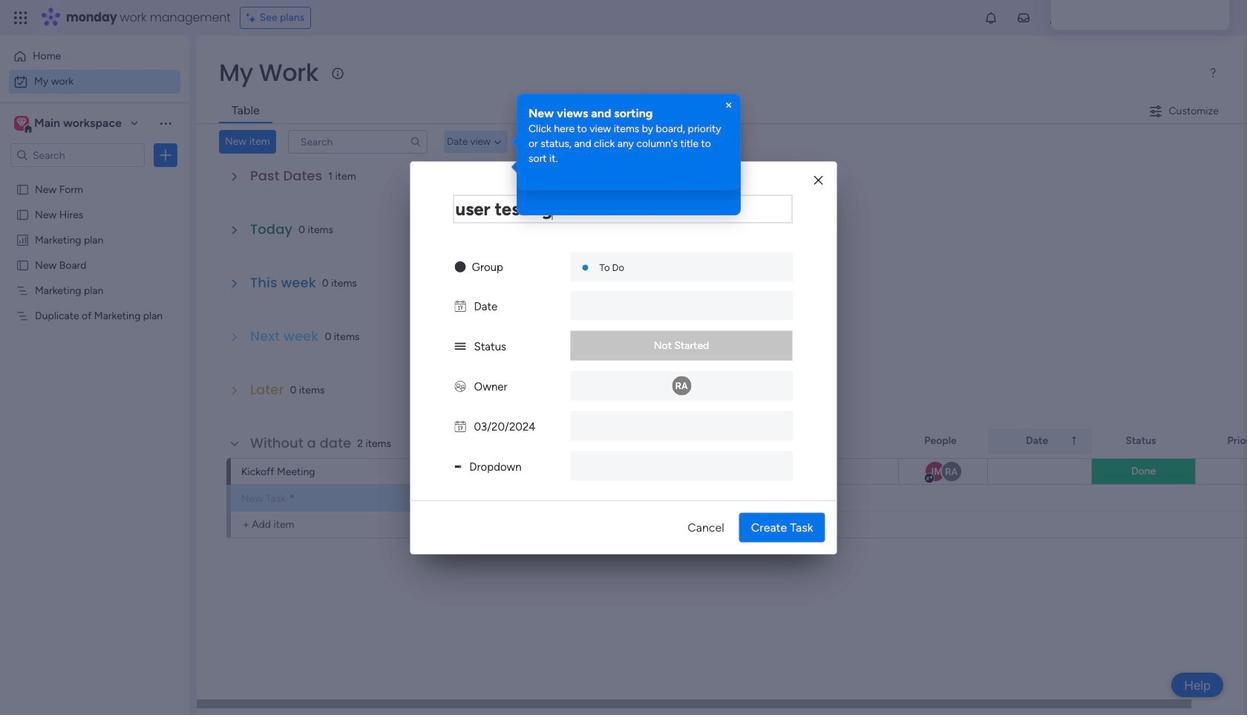 Task type: vqa. For each thing, say whether or not it's contained in the screenshot.
second Column Header
yes



Task type: describe. For each thing, give the bounding box(es) containing it.
public dashboard image
[[16, 233, 30, 247]]

select product image
[[13, 10, 28, 25]]

v2 multiple person column image
[[455, 380, 466, 393]]

v2 sun image
[[455, 260, 466, 273]]

workspace selection element
[[14, 114, 124, 134]]

see plans image
[[246, 10, 260, 26]]

1 vertical spatial option
[[9, 70, 181, 94]]

workspace image
[[14, 115, 29, 131]]

1 heading from the top
[[529, 105, 729, 122]]

Search in workspace field
[[31, 147, 124, 164]]

search image
[[410, 136, 422, 148]]

dapulse date column image
[[455, 420, 466, 433]]

dapulse date column image
[[455, 299, 466, 313]]

2 vertical spatial option
[[0, 176, 189, 179]]

2 heading from the top
[[529, 131, 729, 147]]



Task type: locate. For each thing, give the bounding box(es) containing it.
1 close image from the top
[[724, 100, 735, 111]]

public board image
[[16, 207, 30, 221], [16, 258, 30, 272]]

public board image up public dashboard image
[[16, 207, 30, 221]]

v2 dropdown column image
[[455, 460, 461, 473]]

close image for first heading from the bottom of the page
[[724, 125, 735, 137]]

1 column header from the left
[[744, 429, 900, 454]]

0 horizontal spatial column header
[[744, 429, 900, 454]]

0 vertical spatial public board image
[[16, 207, 30, 221]]

close image
[[814, 175, 823, 186]]

1 vertical spatial close image
[[724, 125, 735, 137]]

option
[[9, 45, 181, 68], [9, 70, 181, 94], [0, 176, 189, 179]]

ruby anderson image
[[1206, 6, 1230, 30]]

1 vertical spatial heading
[[529, 131, 729, 147]]

notifications image
[[984, 10, 999, 25]]

sort image
[[1069, 435, 1081, 447]]

1 vertical spatial public board image
[[16, 258, 30, 272]]

public board image down public dashboard image
[[16, 258, 30, 272]]

None field
[[454, 195, 793, 223]]

1 horizontal spatial column header
[[989, 429, 1093, 454]]

Filter dashboard by text search field
[[288, 130, 428, 154]]

0 vertical spatial option
[[9, 45, 181, 68]]

column header
[[744, 429, 900, 454], [989, 429, 1093, 454]]

2 column header from the left
[[989, 429, 1093, 454]]

2 close image from the top
[[724, 125, 735, 137]]

0 vertical spatial close image
[[724, 100, 735, 111]]

workspace image
[[16, 115, 27, 131]]

heading
[[529, 105, 729, 122], [529, 131, 729, 147]]

update feed image
[[1017, 10, 1032, 25]]

0 vertical spatial heading
[[529, 105, 729, 122]]

v2 status image
[[455, 339, 466, 353]]

list box
[[0, 173, 189, 529]]

None search field
[[288, 130, 428, 154]]

2 public board image from the top
[[16, 258, 30, 272]]

dialog
[[410, 161, 838, 554]]

tab
[[219, 100, 272, 123]]

close image
[[724, 100, 735, 111], [724, 125, 735, 137]]

close image for first heading
[[724, 100, 735, 111]]

invite members image
[[1050, 10, 1064, 25]]

public board image
[[16, 182, 30, 196]]

1 public board image from the top
[[16, 207, 30, 221]]



